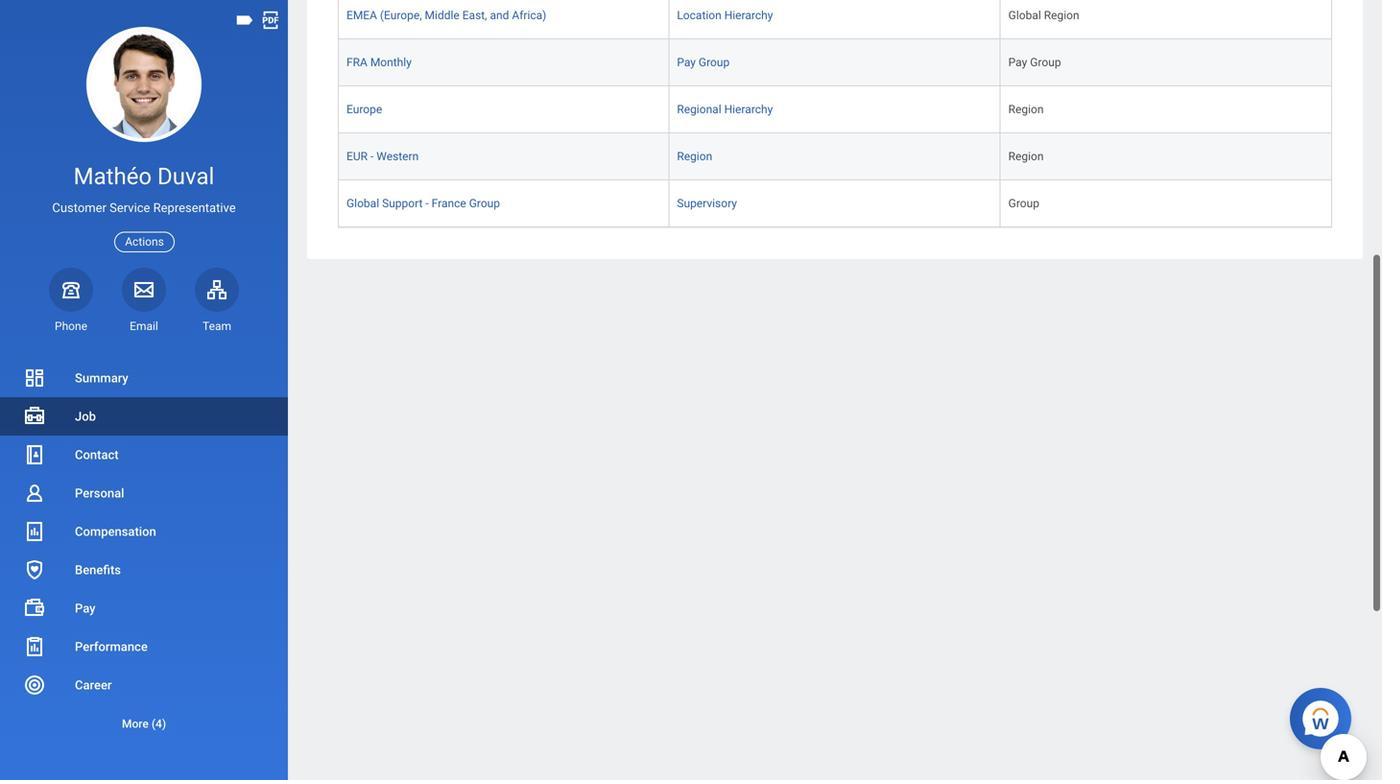 Task type: describe. For each thing, give the bounding box(es) containing it.
cost center hierarchy link
[[677, 18, 789, 36]]

service
[[110, 201, 150, 215]]

actions button
[[114, 232, 175, 252]]

(europe,
[[380, 116, 422, 130]]

career
[[75, 678, 112, 693]]

1 location hierarchy link from the top
[[677, 65, 773, 83]]

geographic division element
[[1009, 65, 1110, 83]]

contact image
[[23, 444, 46, 467]]

benefits link
[[0, 551, 288, 589]]

function
[[1009, 22, 1053, 36]]

regional
[[677, 210, 722, 224]]

region link
[[677, 254, 713, 271]]

global for global region
[[1009, 116, 1041, 130]]

more (4)
[[122, 718, 166, 731]]

pay group for pay group link
[[677, 163, 730, 177]]

france
[[377, 69, 411, 83]]

summary image
[[23, 367, 46, 390]]

performance image
[[23, 636, 46, 659]]

region for region link
[[677, 257, 713, 271]]

summary
[[75, 371, 128, 385]]

2 location from the top
[[677, 116, 722, 130]]

2 center from the left
[[704, 22, 738, 36]]

row containing europe
[[338, 194, 1333, 241]]

contact link
[[0, 436, 288, 474]]

compensation image
[[23, 520, 46, 543]]

function element
[[1009, 18, 1053, 36]]

cost center hierarchy
[[677, 22, 789, 36]]

personal link
[[0, 474, 288, 513]]

1 center from the left
[[426, 22, 459, 36]]

email
[[130, 320, 158, 333]]

row containing eur - france
[[338, 53, 1333, 100]]

group for pay group link
[[699, 163, 730, 177]]

personal image
[[23, 482, 46, 505]]

pay group for pay group element
[[1009, 163, 1061, 177]]

team link
[[195, 268, 239, 334]]

phone
[[55, 320, 87, 333]]

group for pay group element
[[1030, 163, 1061, 177]]

pay image
[[23, 597, 46, 620]]

regional hierarchy link
[[677, 206, 773, 224]]

1 location hierarchy from the top
[[677, 69, 773, 83]]

africa)
[[512, 116, 547, 130]]

career link
[[0, 666, 288, 705]]

mathéo
[[74, 163, 152, 190]]

1 region element from the top
[[1009, 206, 1044, 224]]

east,
[[462, 116, 487, 130]]

job image
[[23, 405, 46, 428]]

global support center link
[[347, 18, 459, 36]]

2 location hierarchy from the top
[[677, 116, 773, 130]]

customer
[[52, 201, 107, 215]]

personal
[[75, 486, 124, 501]]

tag image
[[234, 10, 255, 31]]

actions
[[125, 235, 164, 249]]

list containing summary
[[0, 359, 288, 743]]

pay link
[[0, 589, 288, 628]]

job link
[[0, 397, 288, 436]]

compensation link
[[0, 513, 288, 551]]

hierarchy right cost
[[740, 22, 789, 36]]

eur - france link
[[347, 65, 411, 83]]

benefits image
[[23, 559, 46, 582]]

career image
[[23, 674, 46, 697]]

more (4) button
[[0, 705, 288, 743]]

row containing global support center
[[338, 6, 1333, 53]]

middle
[[425, 116, 460, 130]]

view team image
[[205, 278, 228, 301]]

row containing emea (europe, middle east, and africa)
[[338, 100, 1333, 147]]

1 location from the top
[[677, 69, 722, 83]]

more (4) button
[[0, 713, 288, 736]]

workday assistant region
[[1290, 681, 1359, 750]]

(4)
[[152, 718, 166, 731]]

emea (europe, middle east, and africa)
[[347, 116, 547, 130]]

8 row from the top
[[338, 288, 1333, 335]]

2 region element from the top
[[1009, 254, 1044, 271]]



Task type: locate. For each thing, give the bounding box(es) containing it.
3 row from the top
[[338, 53, 1333, 100]]

0 vertical spatial -
[[371, 69, 374, 83]]

- inside "link"
[[371, 257, 374, 271]]

0 vertical spatial region element
[[1009, 206, 1044, 224]]

region for second region element from the bottom of the page
[[1009, 210, 1044, 224]]

region inside global region element
[[1044, 116, 1080, 130]]

more
[[122, 718, 149, 731]]

pay up regional
[[677, 163, 696, 177]]

list
[[0, 359, 288, 743]]

4 row from the top
[[338, 100, 1333, 147]]

eur inside eur - western "link"
[[347, 257, 368, 271]]

- for france
[[371, 69, 374, 83]]

hierarchy up pay group link
[[725, 116, 773, 130]]

cell
[[338, 0, 669, 6], [669, 0, 1001, 6], [1001, 0, 1333, 6], [338, 288, 669, 335], [669, 288, 1001, 335], [1001, 288, 1333, 335]]

pay group element
[[1009, 159, 1061, 177]]

location hierarchy up pay group link
[[677, 116, 773, 130]]

global region element
[[1009, 112, 1080, 130]]

0 horizontal spatial center
[[426, 22, 459, 36]]

location hierarchy link up pay group link
[[677, 112, 773, 130]]

-
[[371, 69, 374, 83], [371, 257, 374, 271]]

1 horizontal spatial pay group
[[1009, 163, 1061, 177]]

location hierarchy down cost center hierarchy
[[677, 69, 773, 83]]

duval
[[157, 163, 214, 190]]

and
[[490, 116, 509, 130]]

pay group
[[677, 163, 730, 177], [1009, 163, 1061, 177]]

geographic
[[1009, 69, 1067, 83]]

1 eur from the top
[[347, 69, 368, 83]]

location hierarchy link
[[677, 65, 773, 83], [677, 112, 773, 130]]

emea (europe, middle east, and africa) link
[[347, 112, 547, 130]]

contact
[[75, 448, 119, 462]]

mathéo duval
[[74, 163, 214, 190]]

global left support
[[347, 22, 379, 36]]

hierarchy right regional
[[724, 210, 773, 224]]

0 vertical spatial global
[[347, 22, 379, 36]]

2 row from the top
[[338, 6, 1333, 53]]

center right support
[[426, 22, 459, 36]]

eur - france
[[347, 69, 411, 83]]

0 vertical spatial location hierarchy
[[677, 69, 773, 83]]

western
[[377, 257, 419, 271]]

1 group from the left
[[699, 163, 730, 177]]

1 horizontal spatial center
[[704, 22, 738, 36]]

row containing pay group
[[338, 147, 1333, 194]]

0 horizontal spatial pay
[[75, 601, 96, 616]]

0 horizontal spatial global
[[347, 22, 379, 36]]

global
[[347, 22, 379, 36], [1009, 116, 1041, 130]]

pay group link
[[677, 159, 730, 177]]

location down cost
[[677, 69, 722, 83]]

1 vertical spatial location hierarchy
[[677, 116, 773, 130]]

2 group from the left
[[1030, 163, 1061, 177]]

regional hierarchy
[[677, 210, 773, 224]]

hierarchy
[[740, 22, 789, 36], [725, 69, 773, 83], [725, 116, 773, 130], [724, 210, 773, 224]]

performance link
[[0, 628, 288, 666]]

pay group down global region at top
[[1009, 163, 1061, 177]]

2 - from the top
[[371, 257, 374, 271]]

1 vertical spatial region element
[[1009, 254, 1044, 271]]

cost
[[677, 22, 701, 36]]

0 vertical spatial eur
[[347, 69, 368, 83]]

1 horizontal spatial group
[[1030, 163, 1061, 177]]

europe link
[[347, 206, 382, 224]]

emea
[[347, 116, 377, 130]]

location
[[677, 69, 722, 83], [677, 116, 722, 130]]

email mathéo duval element
[[122, 319, 166, 334]]

1 - from the top
[[371, 69, 374, 83]]

global region
[[1009, 116, 1080, 130]]

email button
[[122, 268, 166, 334]]

region element
[[1009, 206, 1044, 224], [1009, 254, 1044, 271]]

division
[[1070, 69, 1110, 83]]

group
[[699, 163, 730, 177], [1030, 163, 1061, 177]]

pay for pay group element
[[1009, 163, 1028, 177]]

geographic division
[[1009, 69, 1110, 83]]

global for global support center
[[347, 22, 379, 36]]

region for second region element
[[1009, 257, 1044, 271]]

team mathéo duval element
[[195, 319, 239, 334]]

location hierarchy link down cost center hierarchy
[[677, 65, 773, 83]]

eur for eur - france
[[347, 69, 368, 83]]

center
[[426, 22, 459, 36], [704, 22, 738, 36]]

1 vertical spatial eur
[[347, 257, 368, 271]]

job
[[75, 409, 96, 424]]

group down global region at top
[[1030, 163, 1061, 177]]

phone mathéo duval element
[[49, 319, 93, 334]]

eur for eur - western
[[347, 257, 368, 271]]

customer service representative
[[52, 201, 236, 215]]

location up pay group link
[[677, 116, 722, 130]]

center right cost
[[704, 22, 738, 36]]

mail image
[[132, 278, 156, 301]]

eur
[[347, 69, 368, 83], [347, 257, 368, 271]]

7 row from the top
[[338, 241, 1333, 288]]

- left western on the top
[[371, 257, 374, 271]]

5 row from the top
[[338, 147, 1333, 194]]

pay
[[677, 163, 696, 177], [1009, 163, 1028, 177], [75, 601, 96, 616]]

row containing eur - western
[[338, 241, 1333, 288]]

0 vertical spatial location
[[677, 69, 722, 83]]

- left france
[[371, 69, 374, 83]]

1 horizontal spatial pay
[[677, 163, 696, 177]]

2 pay group from the left
[[1009, 163, 1061, 177]]

representative
[[153, 201, 236, 215]]

view printable version (pdf) image
[[260, 10, 281, 31]]

1 vertical spatial location
[[677, 116, 722, 130]]

global support center
[[347, 22, 459, 36]]

global up pay group element
[[1009, 116, 1041, 130]]

summary link
[[0, 359, 288, 397]]

eur left western on the top
[[347, 257, 368, 271]]

pay down 'benefits'
[[75, 601, 96, 616]]

row
[[338, 0, 1333, 6], [338, 6, 1333, 53], [338, 53, 1333, 100], [338, 100, 1333, 147], [338, 147, 1333, 194], [338, 194, 1333, 241], [338, 241, 1333, 288], [338, 288, 1333, 335]]

1 horizontal spatial global
[[1009, 116, 1041, 130]]

2 horizontal spatial pay
[[1009, 163, 1028, 177]]

pay down global region at top
[[1009, 163, 1028, 177]]

team
[[203, 320, 231, 333]]

europe
[[347, 210, 382, 224]]

pay inside 'navigation pane' region
[[75, 601, 96, 616]]

performance
[[75, 640, 148, 654]]

- for western
[[371, 257, 374, 271]]

1 row from the top
[[338, 0, 1333, 6]]

eur - western link
[[347, 254, 419, 271]]

phone image
[[58, 278, 84, 301]]

0 vertical spatial location hierarchy link
[[677, 65, 773, 83]]

eur - western
[[347, 257, 419, 271]]

navigation pane region
[[0, 0, 288, 781]]

2 eur from the top
[[347, 257, 368, 271]]

1 vertical spatial -
[[371, 257, 374, 271]]

location hierarchy
[[677, 69, 773, 83], [677, 116, 773, 130]]

group up regional hierarchy link
[[699, 163, 730, 177]]

1 vertical spatial location hierarchy link
[[677, 112, 773, 130]]

hierarchy down cost center hierarchy
[[725, 69, 773, 83]]

pay group up regional
[[677, 163, 730, 177]]

region
[[1044, 116, 1080, 130], [1009, 210, 1044, 224], [677, 257, 713, 271], [1009, 257, 1044, 271]]

0 horizontal spatial pay group
[[677, 163, 730, 177]]

2 location hierarchy link from the top
[[677, 112, 773, 130]]

eur left france
[[347, 69, 368, 83]]

compensation
[[75, 525, 156, 539]]

pay for pay group link
[[677, 163, 696, 177]]

1 vertical spatial global
[[1009, 116, 1041, 130]]

1 pay group from the left
[[677, 163, 730, 177]]

phone button
[[49, 268, 93, 334]]

0 horizontal spatial group
[[699, 163, 730, 177]]

benefits
[[75, 563, 121, 577]]

6 row from the top
[[338, 194, 1333, 241]]

support
[[382, 22, 423, 36]]



Task type: vqa. For each thing, say whether or not it's contained in the screenshot.
the bottommost MENU GROUP 'Icon'
no



